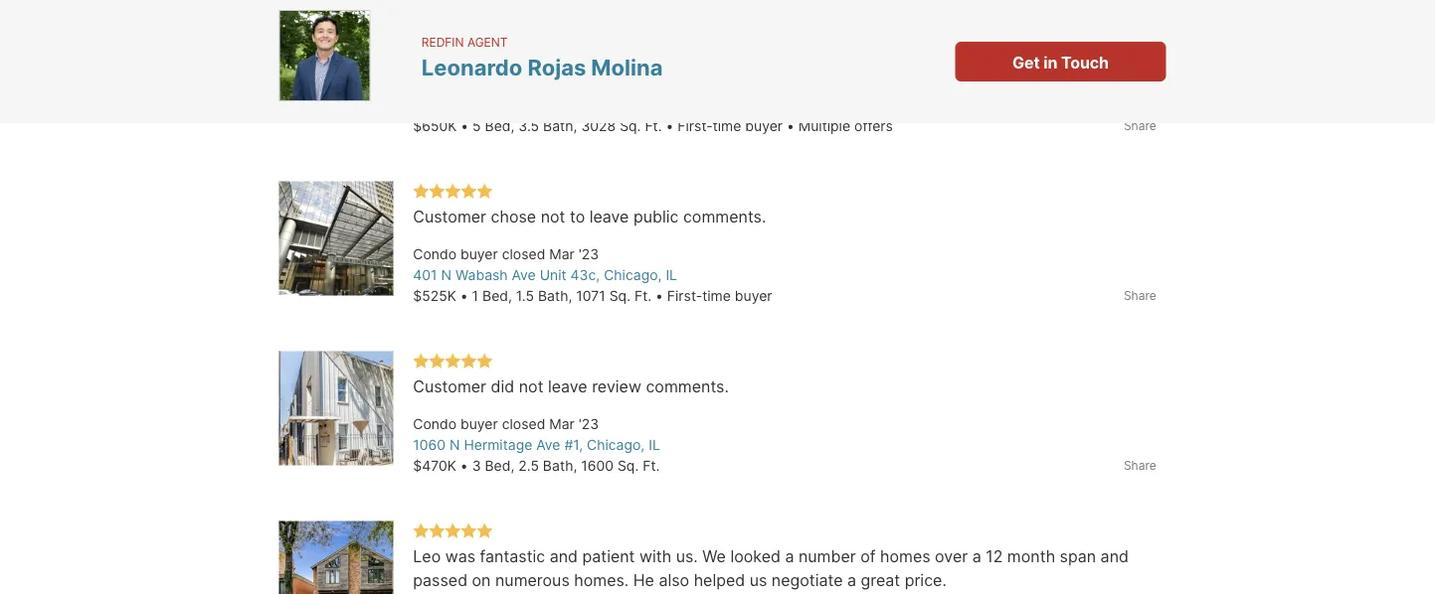 Task type: locate. For each thing, give the bounding box(es) containing it.
share link for customer did not leave review comments.
[[1124, 457, 1157, 475]]

1 vertical spatial bath,
[[538, 288, 572, 305]]

1 vertical spatial to
[[499, 37, 515, 57]]

0 horizontal spatial leave
[[548, 378, 588, 397]]

2 condo from the top
[[413, 416, 457, 433]]

ft. right 3028
[[645, 118, 662, 135]]

price.
[[905, 572, 947, 591]]

was
[[489, 13, 519, 33], [445, 548, 476, 567]]

mar
[[549, 246, 575, 263], [549, 416, 575, 433]]

2 vertical spatial rating 5.0 out of 5 element
[[413, 523, 493, 542]]

a
[[1080, 13, 1089, 33], [785, 548, 794, 567], [973, 548, 982, 567], [848, 572, 857, 591]]

'23 up #1,
[[579, 416, 599, 433]]

rating 5.0 out of 5 element up the leo
[[413, 523, 493, 542]]

0 vertical spatial '23
[[575, 76, 595, 93]]

0 vertical spatial rating 5.0 out of 5 element
[[413, 183, 493, 201]]

us.
[[556, 37, 578, 57], [676, 548, 698, 567]]

0 vertical spatial chicago,
[[604, 267, 662, 284]]

0 vertical spatial bed,
[[485, 118, 515, 135]]

our
[[801, 13, 826, 33]]

first- right 3028
[[678, 118, 713, 135]]

il inside condo buyer closed  mar '23 401 n wabash ave unit 43c, chicago, il $525k • 1 bed, 1.5 bath, 1071 sq. ft. • first-time buyer
[[666, 267, 677, 284]]

and
[[606, 13, 635, 33], [922, 13, 950, 33], [550, 548, 578, 567], [1101, 548, 1129, 567]]

homes
[[880, 548, 931, 567]]

1 vertical spatial share
[[1124, 289, 1157, 303]]

0 vertical spatial leonardo
[[413, 13, 484, 33]]

leave
[[590, 207, 629, 227], [548, 378, 588, 397]]

patient
[[583, 548, 635, 567]]

mar up #1,
[[549, 416, 575, 433]]

and up numerous
[[550, 548, 578, 567]]

bath, inside condo buyer closed  mar '23 401 n wabash ave unit 43c, chicago, il $525k • 1 bed, 1.5 bath, 1071 sq. ft. • first-time buyer
[[538, 288, 572, 305]]

1 vertical spatial was
[[445, 548, 476, 567]]

negotiate
[[772, 572, 843, 591]]

2 vertical spatial sq.
[[618, 458, 639, 475]]

n right "401"
[[441, 267, 452, 284]]

1 vertical spatial chicago,
[[587, 437, 645, 454]]

1 vertical spatial comments.
[[646, 378, 729, 397]]

condo buyer closed  mar '23 401 n wabash ave unit 43c, chicago, il $525k • 1 bed, 1.5 bath, 1071 sq. ft. • first-time buyer
[[413, 246, 773, 305]]

bed, down hermitage
[[485, 458, 515, 475]]

2 customer from the top
[[413, 378, 487, 397]]

1 horizontal spatial with
[[1044, 13, 1076, 33]]

with up get in touch button
[[1044, 13, 1076, 33]]

buyer for condo buyer closed  mar '23 1060 n hermitage ave #1, chicago, il $470k • 3 bed, 2.5 bath, 1600 sq. ft.
[[461, 416, 498, 433]]

house
[[413, 76, 455, 93]]

2 vertical spatial bath,
[[543, 458, 577, 475]]

1 vertical spatial condo
[[413, 416, 457, 433]]

he right the nice.
[[679, 13, 700, 33]]

first-
[[678, 118, 713, 135], [667, 288, 703, 305]]

we
[[703, 548, 726, 567]]

2 share from the top
[[1124, 289, 1157, 303]]

closed inside condo buyer closed  mar '23 401 n wabash ave unit 43c, chicago, il $525k • 1 bed, 1.5 bath, 1071 sq. ft. • first-time buyer
[[502, 246, 546, 263]]

closed
[[501, 76, 544, 93], [502, 246, 546, 263], [502, 416, 546, 433]]

1 vertical spatial ft.
[[635, 288, 652, 305]]

a up negotiate
[[785, 548, 794, 567]]

0 vertical spatial us.
[[556, 37, 578, 57]]

us. inside leonardo was super kind and nice. he replied to all our calls, email, and text always with a good disposition to help us.
[[556, 37, 578, 57]]

'23 right apr on the left of the page
[[575, 76, 595, 93]]

share
[[1124, 118, 1157, 133], [1124, 289, 1157, 303], [1124, 459, 1157, 473]]

time
[[713, 118, 742, 135], [703, 288, 731, 305]]

leonardo
[[413, 13, 484, 33], [422, 53, 523, 80]]

rating 5.0 out of 5 element up chose
[[413, 183, 493, 201]]

1 vertical spatial n
[[450, 437, 460, 454]]

sq.
[[620, 118, 641, 135], [610, 288, 631, 305], [618, 458, 639, 475]]

0 vertical spatial share link
[[1124, 117, 1157, 135]]

us
[[750, 572, 767, 591]]

0 vertical spatial time
[[713, 118, 742, 135]]

ave inside condo buyer closed  mar '23 401 n wabash ave unit 43c, chicago, il $525k • 1 bed, 1.5 bath, 1071 sq. ft. • first-time buyer
[[512, 267, 536, 284]]

share for customer did not leave review comments.
[[1124, 459, 1157, 473]]

3.5
[[519, 118, 539, 135]]

us. down kind
[[556, 37, 578, 57]]

bed, inside condo buyer closed  mar '23 401 n wabash ave unit 43c, chicago, il $525k • 1 bed, 1.5 bath, 1071 sq. ft. • first-time buyer
[[483, 288, 512, 305]]

a left 12
[[973, 548, 982, 567]]

bath,
[[543, 118, 578, 135], [538, 288, 572, 305], [543, 458, 577, 475]]

n inside condo buyer closed  mar '23 1060 n hermitage ave #1, chicago, il $470k • 3 bed, 2.5 bath, 1600 sq. ft.
[[450, 437, 460, 454]]

il
[[666, 267, 677, 284], [649, 437, 660, 454]]

1 customer from the top
[[413, 207, 487, 227]]

1 vertical spatial customer
[[413, 378, 487, 397]]

condo buyer closed  mar '23 1060 n hermitage ave #1, chicago, il $470k • 3 bed, 2.5 bath, 1600 sq. ft.
[[413, 416, 660, 475]]

2 vertical spatial ft.
[[643, 458, 660, 475]]

was inside leo was fantastic and patient with us. we looked a number of homes over a 12 month span and passed on numerous homes. he also helped us negotiate a great price.
[[445, 548, 476, 567]]

1 horizontal spatial us.
[[676, 548, 698, 567]]

customer up "401"
[[413, 207, 487, 227]]

0 horizontal spatial was
[[445, 548, 476, 567]]

0 horizontal spatial with
[[640, 548, 672, 567]]

1 condo from the top
[[413, 246, 457, 263]]

get in touch button
[[956, 42, 1166, 82]]

with inside leonardo was super kind and nice. he replied to all our calls, email, and text always with a good disposition to help us.
[[1044, 13, 1076, 33]]

1 vertical spatial time
[[703, 288, 731, 305]]

0 vertical spatial to
[[761, 13, 776, 33]]

he inside leonardo was super kind and nice. he replied to all our calls, email, and text always with a good disposition to help us.
[[679, 13, 700, 33]]

was inside leonardo was super kind and nice. he replied to all our calls, email, and text always with a good disposition to help us.
[[489, 13, 519, 33]]

disposition
[[413, 37, 495, 57]]

mar inside condo buyer closed  mar '23 1060 n hermitage ave #1, chicago, il $470k • 3 bed, 2.5 bath, 1600 sq. ft.
[[549, 416, 575, 433]]

1 vertical spatial us.
[[676, 548, 698, 567]]

was for passed
[[445, 548, 476, 567]]

0 vertical spatial n
[[441, 267, 452, 284]]

3 share from the top
[[1124, 459, 1157, 473]]

share link
[[1124, 117, 1157, 135], [1124, 287, 1157, 305], [1124, 457, 1157, 475]]

1 vertical spatial bed,
[[483, 288, 512, 305]]

to
[[761, 13, 776, 33], [499, 37, 515, 57], [570, 207, 585, 227]]

0 vertical spatial condo
[[413, 246, 457, 263]]

ft. right 1600
[[643, 458, 660, 475]]

sq. right 1071
[[610, 288, 631, 305]]

$650k • 5 bed, 3.5 bath, 3028 sq. ft. • first-time buyer • multiple offers
[[413, 118, 893, 135]]

leave left the public
[[590, 207, 629, 227]]

1 vertical spatial sq.
[[610, 288, 631, 305]]

chicago,
[[604, 267, 662, 284], [587, 437, 645, 454]]

was up agent
[[489, 13, 519, 33]]

comments. right review
[[646, 378, 729, 397]]

not right chose
[[541, 207, 565, 227]]

sq. right 1600
[[618, 458, 639, 475]]

1 share from the top
[[1124, 118, 1157, 133]]

0 vertical spatial leave
[[590, 207, 629, 227]]

ft. right 1071
[[635, 288, 652, 305]]

over
[[935, 548, 968, 567]]

he
[[679, 13, 700, 33], [633, 572, 655, 591]]

mar inside condo buyer closed  mar '23 401 n wabash ave unit 43c, chicago, il $525k • 1 bed, 1.5 bath, 1071 sq. ft. • first-time buyer
[[549, 246, 575, 263]]

condo up '1060'
[[413, 416, 457, 433]]

review
[[592, 378, 642, 397]]

0 vertical spatial il
[[666, 267, 677, 284]]

buyer for house buyer closed  apr '23
[[459, 76, 497, 93]]

1600
[[581, 458, 614, 475]]

0 horizontal spatial ave
[[512, 267, 536, 284]]

bed, right 5
[[485, 118, 515, 135]]

leave left review
[[548, 378, 588, 397]]

rojas
[[528, 53, 586, 80]]

hermitage
[[464, 437, 533, 454]]

rating 5.0 out of 5 element for did
[[413, 353, 493, 372]]

n inside condo buyer closed  mar '23 401 n wabash ave unit 43c, chicago, il $525k • 1 bed, 1.5 bath, 1071 sq. ft. • first-time buyer
[[441, 267, 452, 284]]

not for leave
[[519, 378, 544, 397]]

closed inside condo buyer closed  mar '23 1060 n hermitage ave #1, chicago, il $470k • 3 bed, 2.5 bath, 1600 sq. ft.
[[502, 416, 546, 433]]

0 horizontal spatial he
[[633, 572, 655, 591]]

bath, down #1,
[[543, 458, 577, 475]]

1 vertical spatial rating 5.0 out of 5 element
[[413, 353, 493, 372]]

sq. inside condo buyer closed  mar '23 401 n wabash ave unit 43c, chicago, il $525k • 1 bed, 1.5 bath, 1071 sq. ft. • first-time buyer
[[610, 288, 631, 305]]

'23 for to
[[579, 246, 599, 263]]

all
[[780, 13, 797, 33]]

replied
[[705, 13, 756, 33]]

sq. right 3028
[[620, 118, 641, 135]]

nice.
[[639, 13, 675, 33]]

1 vertical spatial closed
[[502, 246, 546, 263]]

get
[[1013, 53, 1040, 72]]

2 vertical spatial '23
[[579, 416, 599, 433]]

• inside condo buyer closed  mar '23 1060 n hermitage ave #1, chicago, il $470k • 3 bed, 2.5 bath, 1600 sq. ft.
[[460, 458, 468, 475]]

• left 1
[[460, 288, 468, 305]]

chicago, up 1600
[[587, 437, 645, 454]]

closed up 401 n wabash ave unit 43c, chicago, il link
[[502, 246, 546, 263]]

•
[[461, 118, 469, 135], [666, 118, 674, 135], [787, 118, 795, 135], [460, 288, 468, 305], [656, 288, 663, 305], [460, 458, 468, 475]]

on
[[472, 572, 491, 591]]

customer for customer chose not to leave public comments.
[[413, 207, 487, 227]]

1 horizontal spatial was
[[489, 13, 519, 33]]

comments.
[[683, 207, 766, 227], [646, 378, 729, 397]]

touch
[[1061, 53, 1109, 72]]

public
[[634, 207, 679, 227]]

in
[[1044, 53, 1058, 72]]

not right "did"
[[519, 378, 544, 397]]

ft.
[[645, 118, 662, 135], [635, 288, 652, 305], [643, 458, 660, 475]]

multiple
[[799, 118, 851, 135]]

2 rating 5.0 out of 5 element from the top
[[413, 353, 493, 372]]

ave left #1,
[[537, 437, 561, 454]]

closed left apr on the left of the page
[[501, 76, 544, 93]]

condo up "401"
[[413, 246, 457, 263]]

first- down the public
[[667, 288, 703, 305]]

1 horizontal spatial he
[[679, 13, 700, 33]]

leonardo inside redfin agent leonardo rojas molina
[[422, 53, 523, 80]]

0 vertical spatial sq.
[[620, 118, 641, 135]]

2 share link from the top
[[1124, 287, 1157, 305]]

il down the public
[[666, 267, 677, 284]]

• left the 3
[[460, 458, 468, 475]]

1 horizontal spatial to
[[570, 207, 585, 227]]

1 vertical spatial ave
[[537, 437, 561, 454]]

chicago, inside condo buyer closed  mar '23 1060 n hermitage ave #1, chicago, il $470k • 3 bed, 2.5 bath, 1600 sq. ft.
[[587, 437, 645, 454]]

number
[[799, 548, 856, 567]]

• left 5
[[461, 118, 469, 135]]

1 vertical spatial share link
[[1124, 287, 1157, 305]]

1.5
[[516, 288, 534, 305]]

house buyer closed  apr '23
[[413, 76, 595, 93]]

bath, down unit
[[538, 288, 572, 305]]

us. up also
[[676, 548, 698, 567]]

1 horizontal spatial ave
[[537, 437, 561, 454]]

condo inside condo buyer closed  mar '23 401 n wabash ave unit 43c, chicago, il $525k • 1 bed, 1.5 bath, 1071 sq. ft. • first-time buyer
[[413, 246, 457, 263]]

1 vertical spatial leonardo
[[422, 53, 523, 80]]

bed,
[[485, 118, 515, 135], [483, 288, 512, 305], [485, 458, 515, 475]]

3 share link from the top
[[1124, 457, 1157, 475]]

offers
[[855, 118, 893, 135]]

n
[[441, 267, 452, 284], [450, 437, 460, 454]]

a left great
[[848, 572, 857, 591]]

0 vertical spatial customer
[[413, 207, 487, 227]]

condo inside condo buyer closed  mar '23 1060 n hermitage ave #1, chicago, il $470k • 3 bed, 2.5 bath, 1600 sq. ft.
[[413, 416, 457, 433]]

rating 5.0 out of 5 element up "did"
[[413, 353, 493, 372]]

2 vertical spatial share
[[1124, 459, 1157, 473]]

1 mar from the top
[[549, 246, 575, 263]]

redfin agent leonardo rojas molina
[[422, 35, 663, 80]]

leonardo down agent
[[422, 53, 523, 80]]

ave for did
[[537, 437, 561, 454]]

ave inside condo buyer closed  mar '23 1060 n hermitage ave #1, chicago, il $470k • 3 bed, 2.5 bath, 1600 sq. ft.
[[537, 437, 561, 454]]

buyer inside condo buyer closed  mar '23 1060 n hermitage ave #1, chicago, il $470k • 3 bed, 2.5 bath, 1600 sq. ft.
[[461, 416, 498, 433]]

ave up 1.5
[[512, 267, 536, 284]]

1 rating 5.0 out of 5 element from the top
[[413, 183, 493, 201]]

1 vertical spatial first-
[[667, 288, 703, 305]]

3 rating 5.0 out of 5 element from the top
[[413, 523, 493, 542]]

condo
[[413, 246, 457, 263], [413, 416, 457, 433]]

chicago, up 1071
[[604, 267, 662, 284]]

to left 'all' in the top of the page
[[761, 13, 776, 33]]

with up also
[[640, 548, 672, 567]]

1 vertical spatial il
[[649, 437, 660, 454]]

ft. inside condo buyer closed  mar '23 1060 n hermitage ave #1, chicago, il $470k • 3 bed, 2.5 bath, 1600 sq. ft.
[[643, 458, 660, 475]]

'23 up "43c,"
[[579, 246, 599, 263]]

0 horizontal spatial us.
[[556, 37, 578, 57]]

he left also
[[633, 572, 655, 591]]

2 vertical spatial closed
[[502, 416, 546, 433]]

0 vertical spatial with
[[1044, 13, 1076, 33]]

2 vertical spatial share link
[[1124, 457, 1157, 475]]

he inside leo was fantastic and patient with us. we looked a number of homes over a 12 month span and passed on numerous homes. he also helped us negotiate a great price.
[[633, 572, 655, 591]]

1 vertical spatial he
[[633, 572, 655, 591]]

comments. right the public
[[683, 207, 766, 227]]

was up passed
[[445, 548, 476, 567]]

not
[[541, 207, 565, 227], [519, 378, 544, 397]]

0 vertical spatial was
[[489, 13, 519, 33]]

mar for leave
[[549, 416, 575, 433]]

0 vertical spatial mar
[[549, 246, 575, 263]]

0 vertical spatial first-
[[678, 118, 713, 135]]

customer for customer did not leave review comments.
[[413, 378, 487, 397]]

bath, right 3.5
[[543, 118, 578, 135]]

did
[[491, 378, 515, 397]]

1
[[472, 288, 479, 305]]

0 horizontal spatial il
[[649, 437, 660, 454]]

0 vertical spatial share
[[1124, 118, 1157, 133]]

rating 5.0 out of 5 element
[[413, 183, 493, 201], [413, 353, 493, 372], [413, 523, 493, 542]]

mar up unit
[[549, 246, 575, 263]]

bed, right 1
[[483, 288, 512, 305]]

1 vertical spatial with
[[640, 548, 672, 567]]

1 horizontal spatial il
[[666, 267, 677, 284]]

0 vertical spatial not
[[541, 207, 565, 227]]

2 vertical spatial bed,
[[485, 458, 515, 475]]

1 vertical spatial not
[[519, 378, 544, 397]]

buyer
[[459, 76, 497, 93], [745, 118, 783, 135], [461, 246, 498, 263], [735, 288, 773, 305], [461, 416, 498, 433]]

redfin
[[422, 35, 464, 49]]

il right #1,
[[649, 437, 660, 454]]

agent
[[468, 35, 508, 49]]

super
[[523, 13, 566, 33]]

closed up 1060 n hermitage ave #1, chicago, il link
[[502, 416, 546, 433]]

n right '1060'
[[450, 437, 460, 454]]

'23 inside condo buyer closed  mar '23 401 n wabash ave unit 43c, chicago, il $525k • 1 bed, 1.5 bath, 1071 sq. ft. • first-time buyer
[[579, 246, 599, 263]]

0 vertical spatial he
[[679, 13, 700, 33]]

buyer for condo buyer closed  mar '23 401 n wabash ave unit 43c, chicago, il $525k • 1 bed, 1.5 bath, 1071 sq. ft. • first-time buyer
[[461, 246, 498, 263]]

us. inside leo was fantastic and patient with us. we looked a number of homes over a 12 month span and passed on numerous homes. he also helped us negotiate a great price.
[[676, 548, 698, 567]]

1 vertical spatial mar
[[549, 416, 575, 433]]

customer left "did"
[[413, 378, 487, 397]]

a left 'good'
[[1080, 13, 1089, 33]]

'23 inside condo buyer closed  mar '23 1060 n hermitage ave #1, chicago, il $470k • 3 bed, 2.5 bath, 1600 sq. ft.
[[579, 416, 599, 433]]

$525k
[[413, 288, 457, 305]]

leonardo up redfin
[[413, 13, 484, 33]]

1 vertical spatial '23
[[579, 246, 599, 263]]

il inside condo buyer closed  mar '23 1060 n hermitage ave #1, chicago, il $470k • 3 bed, 2.5 bath, 1600 sq. ft.
[[649, 437, 660, 454]]

apr
[[548, 76, 571, 93]]

2 mar from the top
[[549, 416, 575, 433]]

sq. inside condo buyer closed  mar '23 1060 n hermitage ave #1, chicago, il $470k • 3 bed, 2.5 bath, 1600 sq. ft.
[[618, 458, 639, 475]]

numerous
[[495, 572, 570, 591]]

1060 n hermitage ave #1, chicago, il link
[[413, 437, 660, 454]]

1060
[[413, 437, 446, 454]]

to left help at the top left
[[499, 37, 515, 57]]

0 vertical spatial ave
[[512, 267, 536, 284]]

to up "43c,"
[[570, 207, 585, 227]]



Task type: describe. For each thing, give the bounding box(es) containing it.
leonardo was super kind and nice. he replied to all our calls, email, and text always with a good disposition to help us.
[[413, 13, 1137, 57]]

with inside leo was fantastic and patient with us. we looked a number of homes over a 12 month span and passed on numerous homes. he also helped us negotiate a great price.
[[640, 548, 672, 567]]

43c,
[[571, 267, 600, 284]]

mar for to
[[549, 246, 575, 263]]

#1,
[[564, 437, 583, 454]]

always
[[988, 13, 1039, 33]]

and left text
[[922, 13, 950, 33]]

$650k
[[413, 118, 457, 135]]

month
[[1008, 548, 1056, 567]]

time inside condo buyer closed  mar '23 401 n wabash ave unit 43c, chicago, il $525k • 1 bed, 1.5 bath, 1071 sq. ft. • first-time buyer
[[703, 288, 731, 305]]

• right 3028
[[666, 118, 674, 135]]

bath, inside condo buyer closed  mar '23 1060 n hermitage ave #1, chicago, il $470k • 3 bed, 2.5 bath, 1600 sq. ft.
[[543, 458, 577, 475]]

• left "multiple"
[[787, 118, 795, 135]]

and right span
[[1101, 548, 1129, 567]]

span
[[1060, 548, 1096, 567]]

calls,
[[830, 13, 869, 33]]

$470k
[[413, 458, 457, 475]]

good
[[1094, 13, 1132, 33]]

fantastic
[[480, 548, 545, 567]]

kind
[[570, 13, 602, 33]]

great
[[861, 572, 900, 591]]

get in touch
[[1013, 53, 1109, 72]]

leo
[[413, 548, 441, 567]]

email,
[[873, 13, 917, 33]]

n for customer did not leave review comments.
[[450, 437, 460, 454]]

leonardo inside leonardo was super kind and nice. he replied to all our calls, email, and text always with a good disposition to help us.
[[413, 13, 484, 33]]

leo was fantastic and patient with us. we looked a number of homes over a 12 month span and passed on numerous homes. he also helped us negotiate a great price.
[[413, 548, 1134, 591]]

customer did not leave review comments.
[[413, 378, 729, 397]]

rating 5.0 out of 5 element for was
[[413, 523, 493, 542]]

homes.
[[574, 572, 629, 591]]

chicago, inside condo buyer closed  mar '23 401 n wabash ave unit 43c, chicago, il $525k • 1 bed, 1.5 bath, 1071 sq. ft. • first-time buyer
[[604, 267, 662, 284]]

3028
[[581, 118, 616, 135]]

2 horizontal spatial to
[[761, 13, 776, 33]]

0 horizontal spatial to
[[499, 37, 515, 57]]

0 vertical spatial comments.
[[683, 207, 766, 227]]

was for disposition
[[489, 13, 519, 33]]

helped
[[694, 572, 745, 591]]

1071
[[576, 288, 606, 305]]

2.5
[[519, 458, 539, 475]]

3
[[472, 458, 481, 475]]

share link for customer chose not to leave public comments.
[[1124, 287, 1157, 305]]

401
[[413, 267, 437, 284]]

5
[[473, 118, 481, 135]]

rating 5.0 out of 5 element for chose
[[413, 183, 493, 201]]

text
[[954, 13, 983, 33]]

1 share link from the top
[[1124, 117, 1157, 135]]

molina
[[591, 53, 663, 80]]

bed, inside condo buyer closed  mar '23 1060 n hermitage ave #1, chicago, il $470k • 3 bed, 2.5 bath, 1600 sq. ft.
[[485, 458, 515, 475]]

0 vertical spatial bath,
[[543, 118, 578, 135]]

help
[[519, 37, 551, 57]]

a inside leonardo was super kind and nice. he replied to all our calls, email, and text always with a good disposition to help us.
[[1080, 13, 1089, 33]]

leonardo rojas molina link
[[422, 53, 663, 80]]

0 vertical spatial closed
[[501, 76, 544, 93]]

0 vertical spatial ft.
[[645, 118, 662, 135]]

looked
[[731, 548, 781, 567]]

not for to
[[541, 207, 565, 227]]

leonardo rojas molina, redfin agent image
[[279, 10, 371, 101]]

12
[[986, 548, 1003, 567]]

share for customer chose not to leave public comments.
[[1124, 289, 1157, 303]]

chose
[[491, 207, 536, 227]]

also
[[659, 572, 690, 591]]

and right kind
[[606, 13, 635, 33]]

closed for did
[[502, 416, 546, 433]]

ave for chose
[[512, 267, 536, 284]]

1 horizontal spatial leave
[[590, 207, 629, 227]]

401 n wabash ave unit 43c, chicago, il link
[[413, 267, 677, 284]]

'23 for leave
[[579, 416, 599, 433]]

2 vertical spatial to
[[570, 207, 585, 227]]

• right 1071
[[656, 288, 663, 305]]

first- inside condo buyer closed  mar '23 401 n wabash ave unit 43c, chicago, il $525k • 1 bed, 1.5 bath, 1071 sq. ft. • first-time buyer
[[667, 288, 703, 305]]

passed
[[413, 572, 468, 591]]

closed for chose
[[502, 246, 546, 263]]

unit
[[540, 267, 567, 284]]

1 vertical spatial leave
[[548, 378, 588, 397]]

condo for customer did not leave review comments.
[[413, 416, 457, 433]]

of
[[861, 548, 876, 567]]

n for customer chose not to leave public comments.
[[441, 267, 452, 284]]

customer chose not to leave public comments.
[[413, 207, 766, 227]]

ft. inside condo buyer closed  mar '23 401 n wabash ave unit 43c, chicago, il $525k • 1 bed, 1.5 bath, 1071 sq. ft. • first-time buyer
[[635, 288, 652, 305]]

condo for customer chose not to leave public comments.
[[413, 246, 457, 263]]

wabash
[[456, 267, 508, 284]]



Task type: vqa. For each thing, say whether or not it's contained in the screenshot.
buyer associated with Condo buyer closed  Mar '23 401 N Wabash Ave Unit 43c, Chicago, IL $525K • 1 Bed, 1.5 Bath, 1071 Sq. Ft. • First-time buyer
yes



